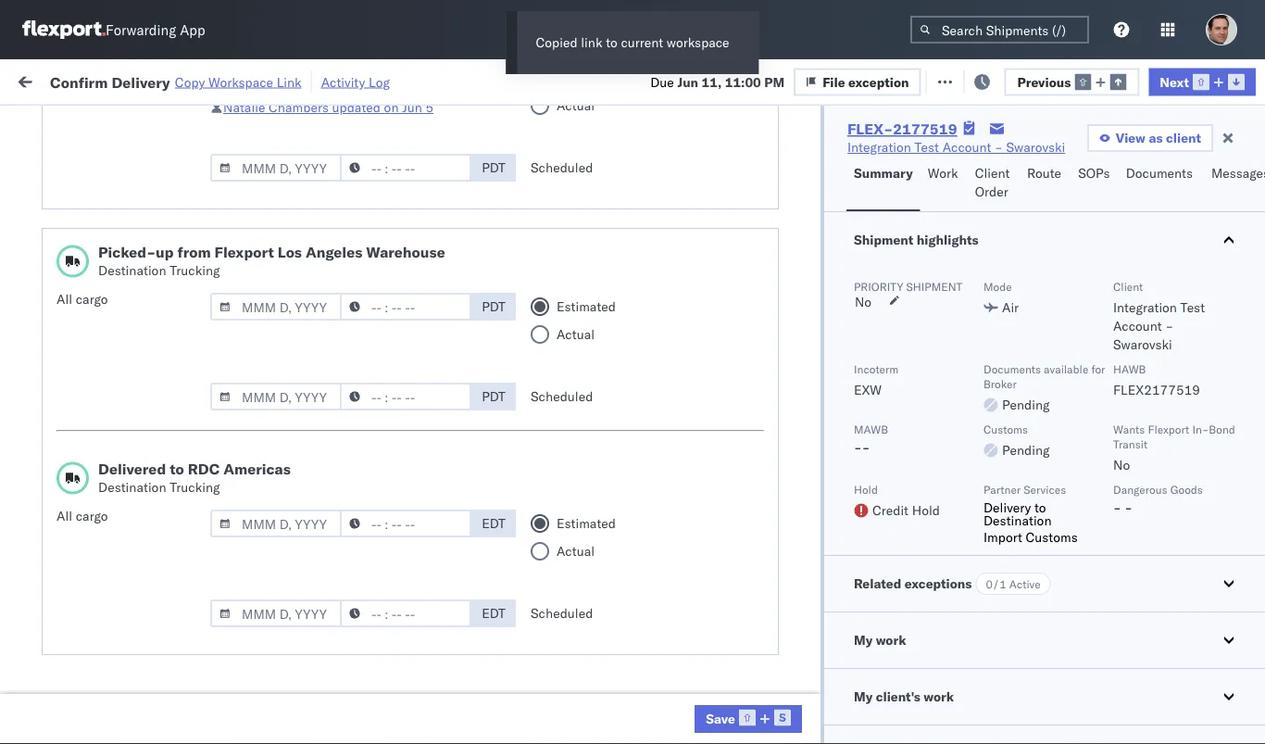 Task type: describe. For each thing, give the bounding box(es) containing it.
scheduled for delivered to rdc americas
[[531, 605, 593, 621]]

2023 for 10:05 am pdt, jul 20, 2023
[[217, 186, 249, 202]]

0 horizontal spatial file exception
[[823, 73, 909, 90]]

2023 for 2:59 pm pdt, jun 2, 2023
[[204, 471, 236, 487]]

order
[[975, 183, 1009, 200]]

resize handle column header for "flex id" button
[[889, 144, 911, 744]]

confirm delivery copy workspace link
[[50, 73, 302, 91]]

clearance for topmost upload customs clearance documents link
[[144, 257, 203, 273]]

ocean for ocean fcl
[[346, 430, 384, 447]]

schedule pickup from long beach, california link
[[43, 419, 263, 456]]

test inside integration test account - swarovski "link"
[[915, 139, 940, 155]]

2221222
[[841, 512, 898, 528]]

pdt, for 11:59 pm pdt, jul 2, 2023
[[140, 308, 169, 324]]

snooze
[[281, 152, 317, 165]]

consignee
[[587, 152, 640, 165]]

workspace
[[667, 34, 730, 51]]

services
[[1024, 482, 1067, 496]]

broker
[[984, 377, 1017, 391]]

2023 for 9:00 pm pdt, aug 16, 2023
[[215, 390, 248, 406]]

205
[[426, 72, 450, 88]]

flex- down the lagerfeld
[[802, 512, 841, 528]]

test inside client integration test account - swarovski incoterm exw
[[1181, 299, 1206, 316]]

international for schedule
[[43, 235, 118, 251]]

resize handle column header for workitem button
[[265, 144, 287, 744]]

Search Work text field
[[643, 66, 845, 94]]

delivery up confirm pickup from o'hare international airport
[[101, 470, 148, 486]]

0/1
[[986, 577, 1007, 591]]

by:
[[67, 114, 85, 130]]

1 mmm d, yyyy text field from the top
[[210, 293, 342, 321]]

schedule pickup from los angeles international airport link
[[43, 215, 263, 253]]

wants
[[1114, 422, 1146, 436]]

205 on track
[[426, 72, 501, 88]]

pdt, for 9:00 pm pdt, aug 16, 2023
[[132, 390, 161, 406]]

flex-2260661
[[802, 186, 898, 202]]

20,
[[194, 186, 214, 202]]

confirm for confirm pickup from los angeles, ca
[[43, 298, 90, 314]]

summary button
[[847, 157, 921, 211]]

flex- up the lagerfeld
[[802, 430, 841, 447]]

los for confirm pickup from los angeles, ca
[[167, 298, 188, 314]]

schedule for phoenix
[[43, 348, 97, 364]]

up
[[156, 243, 174, 261]]

clearance for upload customs clearance documents - 2 of 2 link
[[121, 706, 181, 722]]

client name button
[[457, 147, 559, 166]]

:
[[426, 115, 430, 129]]

next
[[1160, 73, 1190, 90]]

11:00
[[725, 73, 761, 90]]

customs for upload customs clearance documents - 2 of 2 link
[[66, 706, 118, 722]]

ping - test entity
[[466, 349, 574, 365]]

client for client order
[[975, 165, 1010, 181]]

2 2310512 from the top
[[841, 390, 898, 406]]

1 schedule delivery appointment button from the top
[[43, 184, 228, 204]]

0 vertical spatial of
[[123, 552, 135, 568]]

pdt for -- : -- -- text field related to third mmm d, yyyy text field from the bottom of the page
[[482, 388, 506, 404]]

am for 2:00 am pdt, aug 28, 2023
[[108, 227, 130, 243]]

log
[[369, 74, 390, 90]]

resize handle column header for client name button
[[555, 144, 577, 744]]

schedule delivery appointment for second schedule delivery appointment link from the top of the page
[[43, 470, 228, 486]]

documents for upload customs clearance documents - 2 of 2 button
[[184, 706, 251, 722]]

active
[[1010, 577, 1041, 591]]

ready for work, blocked, in progress
[[141, 115, 335, 129]]

in
[[276, 115, 286, 129]]

customs down the broker
[[984, 422, 1029, 436]]

related exceptions
[[854, 575, 972, 592]]

5 schedule from the top
[[43, 470, 97, 486]]

from for schedule pickup from stockholm arlanda airport, stockholm, sweden
[[144, 624, 171, 640]]

flexport. image
[[22, 20, 106, 39]]

0 vertical spatial upload customs clearance documents button
[[43, 256, 263, 295]]

11:59 pm pdt, sep 11, 2023
[[77, 593, 254, 610]]

2:00 am pdt, aug 28, 2023
[[77, 227, 249, 243]]

2:00 for 2:00 am pdt, aug 28, 2023
[[77, 227, 105, 243]]

airport for schedule
[[121, 235, 162, 251]]

1 horizontal spatial jun
[[402, 99, 422, 115]]

confirm pickup from los angeles, ca
[[43, 298, 242, 333]]

upload customs clearance documents for the bottommost upload customs clearance documents link
[[20, 674, 251, 690]]

2260661
[[841, 186, 898, 202]]

work inside button
[[928, 165, 959, 181]]

client integration test account - swarovski incoterm exw
[[854, 279, 1206, 398]]

flex-2006088
[[802, 349, 898, 365]]

4 mmm d, yyyy text field from the top
[[210, 600, 342, 627]]

integration inside client integration test account - swarovski incoterm exw
[[1114, 299, 1178, 316]]

client for client name
[[466, 152, 496, 165]]

- inside upload customs clearance documents - 2 of 2
[[254, 706, 263, 722]]

stockholm
[[175, 624, 237, 640]]

2, for 9:59 pm pdt, jul 2, 2023
[[185, 512, 197, 528]]

my for my work button
[[854, 632, 873, 648]]

pickup for confirm pickup from los angeles, ca
[[93, 298, 133, 314]]

0 horizontal spatial jun
[[164, 471, 185, 487]]

warehouse
[[366, 243, 445, 261]]

swarovski inside client integration test account - swarovski incoterm exw
[[1114, 336, 1173, 353]]

mofu0618318
[[920, 185, 1014, 202]]

flex- down flex-2342352
[[802, 593, 841, 610]]

save
[[706, 710, 736, 727]]

0 vertical spatial hold
[[854, 482, 878, 496]]

jul for 10:05 am pdt, jul 20, 2023
[[173, 186, 191, 202]]

2023 for 11:59 pm pdt, oct 10, 2023
[[221, 430, 253, 447]]

2:00 for 2:00 am pdt, aug 17, 2023
[[77, 267, 105, 284]]

flex- down flex-2177389
[[802, 471, 841, 487]]

actual for delivered to rdc americas
[[557, 543, 595, 559]]

10:05
[[77, 186, 113, 202]]

confirm for confirm delivery copy workspace link
[[50, 73, 108, 91]]

as
[[1149, 130, 1163, 146]]

estimated for delivered to rdc americas
[[557, 515, 616, 531]]

account inside integration test account - swarovski "link"
[[943, 139, 992, 155]]

flex- down flex-2377570
[[802, 716, 841, 732]]

28,
[[193, 227, 213, 243]]

9:59
[[77, 512, 105, 528]]

2377570
[[841, 675, 898, 691]]

route button
[[1020, 157, 1071, 211]]

0 vertical spatial 11,
[[702, 73, 722, 90]]

schedule for stockholm
[[43, 624, 97, 640]]

mawb
[[854, 422, 889, 436]]

pm right the 11:00
[[765, 73, 785, 90]]

ocean fcl
[[346, 430, 410, 447]]

delivery inside button
[[138, 552, 186, 568]]

flex- down flex-2260661
[[802, 227, 841, 243]]

save button
[[695, 705, 802, 733]]

blocked,
[[227, 115, 273, 129]]

11:59 for 11:59 pm pdt, sep 11, 2023
[[77, 593, 113, 610]]

work inside my client's work button
[[924, 688, 955, 705]]

2 flex-2310512 from the top
[[802, 390, 898, 406]]

arlanda
[[43, 643, 89, 659]]

highlights
[[917, 232, 979, 248]]

1 vertical spatial hold
[[912, 502, 940, 518]]

messages button
[[1205, 157, 1266, 211]]

2 2 from the left
[[47, 724, 55, 740]]

1835605
[[841, 716, 898, 732]]

1 horizontal spatial on
[[453, 72, 468, 88]]

pm for 2:59 pm pdt, jun 2, 2023
[[108, 471, 129, 487]]

natalie
[[223, 99, 265, 115]]

delivery down workitem button
[[101, 185, 148, 201]]

from for confirm pickup from los angeles, ca
[[137, 298, 164, 314]]

angeles inside "picked-up from flexport los angeles warehouse destination trucking"
[[306, 243, 363, 261]]

workspace
[[208, 74, 273, 90]]

flex- up flex-2377570
[[802, 634, 841, 650]]

americas
[[223, 460, 291, 478]]

2:00 am pdt, aug 17, 2023
[[77, 267, 249, 284]]

swarovski down flex
[[745, 186, 805, 202]]

my work inside button
[[854, 632, 907, 648]]

1 vertical spatial upload customs clearance documents link
[[20, 673, 251, 692]]

client name
[[466, 152, 528, 165]]

documents available for broker
[[984, 362, 1106, 391]]

flex- down flex-2026415
[[802, 675, 841, 691]]

to inside partner services delivery to destination import customs
[[1035, 499, 1047, 516]]

my client's work
[[854, 688, 955, 705]]

appointment for 1st schedule delivery appointment link from the top
[[152, 185, 228, 201]]

pickup for confirm pickup from o'hare international airport
[[93, 502, 133, 518]]

forwarding app link
[[22, 20, 205, 39]]

flexport inside wants flexport in-bond transit no
[[1148, 422, 1190, 436]]

aug for 16,
[[164, 390, 189, 406]]

0 vertical spatial work
[[53, 67, 101, 93]]

pdt, for 11:59 pm pdt, oct 10, 2023
[[140, 430, 169, 447]]

upload proof of delivery button
[[43, 551, 186, 571]]

pending for documents available for broker
[[1003, 397, 1050, 413]]

swarovski up 'flex-2389690'
[[745, 267, 805, 284]]

goods
[[1171, 482, 1204, 496]]

delivery up ready
[[112, 73, 170, 91]]

schedule pickup from stockholm arlanda airport, stockholm, sweden link
[[43, 623, 263, 660]]

pickup for schedule pickup from long beach, california
[[101, 420, 141, 436]]

1 vertical spatial no
[[855, 294, 872, 310]]

11:59 for 11:59 pm pdt, jul 2, 2023
[[77, 308, 113, 324]]

0 vertical spatial my
[[19, 67, 48, 93]]

2:59 pm pdt, jun 2, 2023
[[77, 471, 236, 487]]

for inside documents available for broker
[[1092, 362, 1106, 376]]

1 horizontal spatial file
[[950, 72, 973, 88]]

3 resize handle column header from the left
[[314, 144, 336, 744]]

batch action button
[[1134, 66, 1255, 94]]

pickup for confirm pickup from los angeles international airport
[[93, 583, 133, 600]]

previous button
[[1005, 68, 1140, 96]]

pm for 9:00 pm pdt, aug 16, 2023
[[108, 390, 129, 406]]

workitem
[[20, 152, 69, 165]]

chambers
[[269, 99, 329, 115]]

clearance for the bottommost upload customs clearance documents link
[[121, 674, 181, 690]]

0 horizontal spatial file
[[823, 73, 846, 90]]

2023 for 11:59 pm pdt, jul 2, 2023
[[208, 308, 240, 324]]

jul for 9:59 pm pdt, jul 2, 2023
[[164, 512, 182, 528]]

all for delivered
[[57, 508, 72, 524]]

customs inside partner services delivery to destination import customs
[[1026, 529, 1078, 545]]

schedule pickup from los angeles international airport button
[[43, 215, 263, 254]]

client inside client integration test account - swarovski incoterm exw
[[1114, 279, 1144, 293]]

all for picked-
[[57, 291, 72, 307]]

customs for the bottommost upload customs clearance documents link
[[66, 674, 118, 690]]

mbl/mawb numbers button
[[1031, 147, 1244, 166]]

-- : -- -- text field
[[340, 600, 472, 627]]

pm for 11:59 pm pdt, sep 11, 2023
[[116, 593, 137, 610]]

am for 2:00 am pdt, aug 17, 2023
[[108, 267, 130, 284]]

shipment
[[907, 279, 963, 293]]

aug for 17,
[[165, 267, 190, 284]]

resize handle column header for consignee button
[[740, 144, 763, 744]]

1 2 from the left
[[20, 724, 28, 740]]

integration test account - swarovski link
[[848, 138, 1066, 157]]

flex-2342352
[[802, 553, 898, 569]]

lcl
[[387, 308, 410, 324]]

flex- up the flex-2006088
[[802, 308, 841, 324]]

all cargo for picked-
[[57, 291, 108, 307]]

5
[[426, 99, 434, 115]]

flex
[[772, 152, 793, 165]]

upload for upload proof of delivery button in the left of the page
[[43, 552, 85, 568]]

1 2310512 from the top
[[841, 267, 898, 284]]

confirm for confirm pickup from o'hare international airport
[[43, 502, 90, 518]]

760
[[340, 72, 364, 88]]

1 horizontal spatial file exception
[[950, 72, 1037, 88]]

ping for ping - test entity
[[466, 349, 497, 365]]

view
[[1116, 130, 1146, 146]]

appointment for second schedule delivery appointment link from the top of the page
[[152, 470, 228, 486]]

sops
[[1079, 165, 1111, 181]]

account inside client integration test account - swarovski incoterm exw
[[1114, 318, 1163, 334]]

- inside client integration test account - swarovski incoterm exw
[[1166, 318, 1174, 334]]

no inside wants flexport in-bond transit no
[[1114, 457, 1131, 473]]

1 schedule delivery appointment link from the top
[[43, 184, 228, 202]]

0 vertical spatial to
[[606, 34, 618, 51]]

pm for 9:59 pm pdt, jul 2, 2023
[[108, 512, 129, 528]]

ready
[[141, 115, 174, 129]]

flex-2026415
[[802, 634, 898, 650]]

actual for picked-up from flexport los angeles warehouse
[[557, 326, 595, 342]]

work inside button
[[201, 72, 234, 88]]

flex-2221222
[[802, 512, 898, 528]]

airport inside confirm pickup from o'hare international airport
[[121, 520, 162, 537]]

fcl
[[387, 430, 410, 447]]

pm for 11:59 pm pdt, oct 10, 2023
[[116, 430, 137, 447]]

flex- down 'flex-2389690'
[[802, 349, 841, 365]]

flex-2132512
[[802, 471, 898, 487]]

11:59 for 11:59 pm pdt, oct 10, 2023
[[77, 430, 113, 447]]

swarovski up karl
[[745, 390, 805, 406]]

trucking inside "picked-up from flexport los angeles warehouse destination trucking"
[[170, 262, 220, 278]]

from for schedule pickup from long beach, california
[[144, 420, 171, 436]]

exceptions
[[905, 575, 972, 592]]

international inside confirm pickup from o'hare international airport
[[43, 520, 118, 537]]



Task type: locate. For each thing, give the bounding box(es) containing it.
3 -- : -- -- text field from the top
[[340, 383, 472, 410]]

priority
[[854, 279, 904, 293]]

upload customs clearance documents - 2 of 2 link
[[20, 705, 267, 742]]

hold right credit
[[912, 502, 940, 518]]

destination for delivered
[[98, 479, 166, 495]]

mode inside button
[[346, 152, 374, 165]]

1 horizontal spatial exception
[[976, 72, 1037, 88]]

1 vertical spatial cargo
[[76, 508, 108, 524]]

clearance down stockholm,
[[121, 674, 181, 690]]

flex- up summary
[[848, 120, 893, 138]]

pdt, for 11:59 pm pdt, sep 11, 2023
[[140, 593, 169, 610]]

upload for "upload customs clearance documents" button to the top
[[43, 257, 85, 273]]

scheduled
[[531, 159, 593, 176], [531, 388, 593, 404], [531, 605, 593, 621]]

documents inside upload customs clearance documents
[[43, 276, 110, 292]]

from left the sep on the bottom left
[[137, 583, 164, 600]]

jun left 5
[[402, 99, 422, 115]]

2 appointment from the top
[[152, 470, 228, 486]]

confirm arrival at cfs link
[[43, 388, 174, 406]]

los for schedule pickup from los angeles international airport
[[175, 216, 195, 233]]

flex-2260661 button
[[772, 181, 901, 207], [772, 181, 901, 207]]

pdt down ping - test entity
[[482, 388, 506, 404]]

2389690
[[841, 308, 898, 324]]

1 vertical spatial clearance
[[121, 674, 181, 690]]

client
[[1167, 130, 1202, 146]]

angeles for schedule pickup from los angeles international airport
[[199, 216, 246, 233]]

-- : -- -- text field up fcl
[[340, 383, 472, 410]]

1 2:00 from the top
[[77, 227, 105, 243]]

1 horizontal spatial flexport
[[1148, 422, 1190, 436]]

flex- up flex-2342333
[[802, 553, 841, 569]]

at inside button
[[135, 389, 146, 405]]

5 resize handle column header from the left
[[555, 144, 577, 744]]

pickup down upload proof of delivery button in the left of the page
[[93, 583, 133, 600]]

swarovski up route
[[1007, 139, 1066, 155]]

2 horizontal spatial work
[[924, 688, 955, 705]]

1 vertical spatial destination
[[98, 479, 166, 495]]

1 trucking from the top
[[170, 262, 220, 278]]

2023 right the 16,
[[215, 390, 248, 406]]

flex-2377570 button
[[772, 670, 901, 696], [772, 670, 901, 696]]

aug left 17,
[[165, 267, 190, 284]]

picked-up from flexport los angeles warehouse destination trucking
[[98, 243, 445, 278]]

1 scheduled from the top
[[531, 159, 593, 176]]

1 horizontal spatial client
[[975, 165, 1010, 181]]

ocean for ocean lcl
[[346, 308, 384, 324]]

credit
[[873, 502, 909, 518]]

destination
[[98, 262, 166, 278], [98, 479, 166, 495], [984, 512, 1052, 529]]

2, for 2:59 pm pdt, jun 2, 2023
[[189, 471, 201, 487]]

apple
[[466, 227, 500, 243], [466, 430, 500, 447], [466, 553, 500, 569], [587, 553, 621, 569], [466, 593, 500, 610], [587, 593, 621, 610]]

swarovski down karl
[[745, 512, 805, 528]]

1 schedule delivery appointment from the top
[[43, 185, 228, 201]]

pdt, for 2:59 pm pdt, jun 2, 2023
[[132, 471, 161, 487]]

1 vertical spatial actual
[[557, 326, 595, 342]]

2 ocean from the top
[[346, 430, 384, 447]]

0 vertical spatial international
[[43, 235, 118, 251]]

2 cargo from the top
[[76, 508, 108, 524]]

0 vertical spatial import
[[156, 72, 198, 88]]

filtered by:
[[19, 114, 85, 130]]

1 vertical spatial trucking
[[170, 479, 220, 495]]

0 vertical spatial pending
[[1003, 397, 1050, 413]]

Search Shipments (/) text field
[[911, 16, 1090, 44]]

my work
[[19, 67, 101, 93], [854, 632, 907, 648]]

2 mmm d, yyyy text field from the top
[[210, 383, 342, 410]]

MMM D, YYYY text field
[[210, 154, 342, 182]]

pickup for schedule pickup from stockholm arlanda airport, stockholm, sweden
[[101, 624, 141, 640]]

incoterm
[[854, 362, 899, 376]]

2, up phoenix
[[193, 308, 205, 324]]

2 -- : -- -- text field from the top
[[340, 293, 472, 321]]

schedule delivery appointment link up confirm pickup from o'hare international airport
[[43, 469, 228, 488]]

jul for 11:59 pm pdt, jul 2, 2023
[[172, 308, 190, 324]]

6 resize handle column header from the left
[[740, 144, 763, 744]]

client order
[[975, 165, 1010, 200]]

pdt, for 10:05 am pdt, jul 20, 2023
[[141, 186, 170, 202]]

work,
[[194, 115, 224, 129]]

9 resize handle column header from the left
[[1232, 144, 1255, 744]]

0 vertical spatial appointment
[[152, 185, 228, 201]]

delivery down partner
[[984, 499, 1032, 516]]

0 vertical spatial estimated
[[557, 298, 616, 315]]

angeles inside "confirm pickup from los angeles international airport"
[[191, 583, 238, 600]]

1 resize handle column header from the left
[[249, 144, 271, 744]]

0 vertical spatial 2,
[[193, 308, 205, 324]]

0 vertical spatial 2310512
[[841, 267, 898, 284]]

pm down upload proof of delivery button in the left of the page
[[116, 593, 137, 610]]

4 schedule from the top
[[43, 420, 97, 436]]

0 horizontal spatial client
[[466, 152, 496, 165]]

0 horizontal spatial on
[[384, 99, 399, 115]]

mode right 'shipment'
[[984, 279, 1012, 293]]

pickup inside 'link'
[[101, 348, 141, 364]]

pickup inside schedule pickup from long beach, california
[[101, 420, 141, 436]]

los inside schedule pickup from los angeles international airport
[[175, 216, 195, 233]]

2 horizontal spatial jun
[[678, 73, 699, 90]]

2 international from the top
[[43, 520, 118, 537]]

work
[[53, 67, 101, 93], [876, 632, 907, 648], [924, 688, 955, 705]]

flex-2342333
[[802, 593, 898, 610]]

1 airport from the top
[[121, 235, 162, 251]]

from left oct
[[144, 420, 171, 436]]

angeles inside schedule pickup from los angeles international airport
[[199, 216, 246, 233]]

2 horizontal spatial client
[[1114, 279, 1144, 293]]

1 vertical spatial aug
[[165, 267, 190, 284]]

1 vertical spatial all cargo
[[57, 508, 108, 524]]

1 horizontal spatial for
[[1092, 362, 1106, 376]]

3 11:59 from the top
[[77, 593, 113, 610]]

8 resize handle column header from the left
[[1009, 144, 1031, 744]]

2 schedule delivery appointment button from the top
[[43, 469, 228, 490]]

sweden
[[211, 643, 257, 659]]

3 actual from the top
[[557, 543, 595, 559]]

cargo for delivered
[[76, 508, 108, 524]]

on
[[625, 308, 644, 324], [745, 308, 765, 324], [625, 675, 644, 691], [745, 675, 765, 691]]

ca
[[43, 316, 60, 333]]

upload inside upload customs clearance documents
[[43, 257, 85, 273]]

2 11:59 from the top
[[77, 430, 113, 447]]

6 schedule from the top
[[43, 624, 97, 640]]

2310512 down incoterm
[[841, 390, 898, 406]]

flexport
[[215, 243, 274, 261], [1148, 422, 1190, 436]]

pm for 11:59 pm pdt, jul 2, 2023
[[116, 308, 137, 324]]

international up proof
[[43, 520, 118, 537]]

-- : -- -- text field down warehouse
[[340, 293, 472, 321]]

from inside schedule pickup from stockholm arlanda airport, stockholm, sweden
[[144, 624, 171, 640]]

4 resize handle column header from the left
[[435, 144, 457, 744]]

schedule delivery appointment button down workitem button
[[43, 184, 228, 204]]

1 vertical spatial edt
[[482, 605, 506, 621]]

--
[[587, 227, 603, 243], [1041, 349, 1057, 365], [1041, 390, 1057, 406], [587, 430, 603, 447], [1041, 430, 1057, 447], [1041, 471, 1057, 487], [1041, 512, 1057, 528], [1041, 553, 1057, 569], [1041, 593, 1057, 610], [587, 634, 603, 650], [1041, 675, 1057, 691], [1041, 716, 1057, 732]]

pending for customs
[[1003, 442, 1050, 458]]

import up ready
[[156, 72, 198, 88]]

client inside button
[[466, 152, 496, 165]]

2023 for 2:00 am pdt, aug 17, 2023
[[216, 267, 249, 284]]

schedule delivery appointment for 1st schedule delivery appointment link from the top
[[43, 185, 228, 201]]

snoozed : no
[[383, 115, 449, 129]]

international inside schedule pickup from los angeles international airport
[[43, 235, 118, 251]]

2 pending from the top
[[1003, 442, 1050, 458]]

mode
[[346, 152, 374, 165], [984, 279, 1012, 293]]

0 horizontal spatial exception
[[849, 73, 909, 90]]

2 airport from the top
[[121, 520, 162, 537]]

documents
[[1126, 165, 1193, 181], [43, 276, 110, 292], [984, 362, 1041, 376], [184, 674, 251, 690], [184, 706, 251, 722]]

3 pdt from the top
[[482, 388, 506, 404]]

2 scheduled from the top
[[531, 388, 593, 404]]

numbers down the container
[[920, 159, 966, 173]]

from for schedule pickup from los angeles international airport
[[144, 216, 171, 233]]

resize handle column header for "mode" button
[[435, 144, 457, 744]]

0 horizontal spatial at
[[135, 389, 146, 405]]

trucking down up
[[170, 262, 220, 278]]

2 vertical spatial 2,
[[185, 512, 197, 528]]

1 vertical spatial schedule delivery appointment button
[[43, 469, 228, 490]]

work button
[[921, 157, 968, 211]]

schedule inside schedule pickup from stockholm arlanda airport, stockholm, sweden
[[43, 624, 97, 640]]

on down risk
[[384, 99, 399, 115]]

ocean left fcl
[[346, 430, 384, 447]]

pickup for schedule pickup from phoenix
[[101, 348, 141, 364]]

flex- down "flex id" button
[[802, 186, 841, 202]]

sops button
[[1071, 157, 1119, 211]]

client inside button
[[975, 165, 1010, 181]]

flex-2177519 link
[[848, 120, 958, 138]]

jul left angeles, on the left top of page
[[172, 308, 190, 324]]

ag
[[648, 308, 665, 324], [768, 308, 786, 324], [648, 675, 665, 691], [768, 675, 786, 691]]

schedule for long
[[43, 420, 97, 436]]

0 horizontal spatial no
[[434, 115, 449, 129]]

1 horizontal spatial work
[[876, 632, 907, 648]]

2 all from the top
[[57, 508, 72, 524]]

schedule down california in the bottom of the page
[[43, 470, 97, 486]]

1 vertical spatial 11:59
[[77, 430, 113, 447]]

destination down delivered
[[98, 479, 166, 495]]

pdt, for 2:00 am pdt, aug 17, 2023
[[133, 267, 162, 284]]

0 vertical spatial actual
[[557, 97, 595, 114]]

international
[[43, 235, 118, 251], [43, 520, 118, 537], [43, 602, 118, 618]]

flex- up 'flex-2389690'
[[802, 267, 841, 284]]

pm up delivered
[[116, 430, 137, 447]]

0 horizontal spatial to
[[170, 460, 184, 478]]

pdt, for 9:59 pm pdt, jul 2, 2023
[[132, 512, 161, 528]]

mmm d, yyyy text field down "picked-up from flexport los angeles warehouse destination trucking"
[[210, 293, 342, 321]]

1 ping from the left
[[466, 349, 497, 365]]

confirm arrival at cfs
[[43, 389, 174, 405]]

clearance down unknown
[[121, 706, 181, 722]]

los inside the confirm pickup from los angeles, ca
[[167, 298, 188, 314]]

2 vertical spatial my
[[854, 688, 873, 705]]

11:59 down proof
[[77, 593, 113, 610]]

1 vertical spatial to
[[170, 460, 184, 478]]

documents inside upload customs clearance documents - 2 of 2
[[184, 706, 251, 722]]

from for picked-up from flexport los angeles warehouse destination trucking
[[177, 243, 211, 261]]

cargo for picked-
[[76, 291, 108, 307]]

-- : -- -- text field for mmm d, yyyy text box
[[340, 154, 472, 182]]

documents inside documents available for broker
[[984, 362, 1041, 376]]

from inside "confirm pickup from los angeles international airport"
[[137, 583, 164, 600]]

2 ping from the left
[[587, 349, 617, 365]]

1 horizontal spatial hold
[[912, 502, 940, 518]]

1 flex-2310512 from the top
[[802, 267, 898, 284]]

1 vertical spatial import
[[984, 529, 1023, 545]]

am
[[116, 186, 138, 202], [108, 227, 130, 243], [108, 267, 130, 284]]

1 -- : -- -- text field from the top
[[340, 154, 472, 182]]

my client's work button
[[825, 669, 1266, 725]]

appointment up o'hare
[[152, 470, 228, 486]]

2 edt from the top
[[482, 605, 506, 621]]

container numbers
[[920, 144, 970, 173]]

2 vertical spatial destination
[[984, 512, 1052, 529]]

work inside my work button
[[876, 632, 907, 648]]

import inside partner services delivery to destination import customs
[[984, 529, 1023, 545]]

1 all cargo from the top
[[57, 291, 108, 307]]

pdt for -- : -- -- text field related to fourth mmm d, yyyy text field from the bottom
[[482, 298, 506, 315]]

0 horizontal spatial work
[[201, 72, 234, 88]]

2 vertical spatial scheduled
[[531, 605, 593, 621]]

2023 right 10, at the bottom of page
[[221, 430, 253, 447]]

1 vertical spatial mode
[[984, 279, 1012, 293]]

flexport left in-
[[1148, 422, 1190, 436]]

-- : -- -- text field for fourth mmm d, yyyy text field from the bottom
[[340, 293, 472, 321]]

upload inside upload customs clearance documents - 2 of 2
[[20, 706, 62, 722]]

trucking inside 'delivered to rdc americas destination trucking'
[[170, 479, 220, 495]]

consignee button
[[577, 147, 744, 166]]

0 vertical spatial work
[[201, 72, 234, 88]]

0 horizontal spatial flexport
[[215, 243, 274, 261]]

ocean lcl
[[346, 308, 410, 324]]

resize handle column header for mbl/mawb numbers button
[[1241, 144, 1263, 744]]

confirm inside button
[[43, 389, 90, 405]]

1 vertical spatial estimated
[[557, 515, 616, 531]]

destination for partner
[[984, 512, 1052, 529]]

1 vertical spatial all
[[57, 508, 72, 524]]

client left name
[[466, 152, 496, 165]]

schedule inside schedule pickup from long beach, california
[[43, 420, 97, 436]]

pickup inside confirm pickup from o'hare international airport
[[93, 502, 133, 518]]

2 vertical spatial angeles
[[191, 583, 238, 600]]

numbers inside the container numbers
[[920, 159, 966, 173]]

work up abcu1234560
[[924, 688, 955, 705]]

resize handle column header
[[249, 144, 271, 744], [265, 144, 287, 744], [314, 144, 336, 744], [435, 144, 457, 744], [555, 144, 577, 744], [740, 144, 763, 744], [889, 144, 911, 744], [1009, 144, 1031, 744], [1232, 144, 1255, 744], [1241, 144, 1263, 744]]

resize handle column header for container numbers button
[[1009, 144, 1031, 744]]

2 vertical spatial 11:59
[[77, 593, 113, 610]]

2023 for 11:59 pm pdt, sep 11, 2023
[[222, 593, 254, 610]]

customs
[[88, 257, 140, 273], [984, 422, 1029, 436], [1026, 529, 1078, 545], [66, 674, 118, 690], [66, 706, 118, 722]]

2 resize handle column header from the left
[[265, 144, 287, 744]]

0 vertical spatial schedule delivery appointment link
[[43, 184, 228, 202]]

angeles for confirm pickup from los angeles international airport
[[191, 583, 238, 600]]

schedule delivery appointment button up confirm pickup from o'hare international airport
[[43, 469, 228, 490]]

2, up o'hare
[[189, 471, 201, 487]]

all left 9:59
[[57, 508, 72, 524]]

from inside the confirm pickup from los angeles, ca
[[137, 298, 164, 314]]

confirm pickup from los angeles, ca button
[[43, 297, 263, 336]]

2023 down 'delivered to rdc americas destination trucking'
[[200, 512, 232, 528]]

los inside "confirm pickup from los angeles international airport"
[[167, 583, 188, 600]]

trucking down the "rdc"
[[170, 479, 220, 495]]

my
[[19, 67, 48, 93], [854, 632, 873, 648], [854, 688, 873, 705]]

natalie chambers updated on jun 5 button
[[223, 99, 434, 115]]

1 vertical spatial scheduled
[[531, 388, 593, 404]]

1 actual from the top
[[557, 97, 595, 114]]

estimated for picked-up from flexport los angeles warehouse
[[557, 298, 616, 315]]

upload customs clearance documents link
[[43, 256, 263, 293], [20, 673, 251, 692]]

2 schedule delivery appointment link from the top
[[43, 469, 228, 488]]

-- : -- -- text field for third mmm d, yyyy text field from the bottom of the page
[[340, 383, 472, 410]]

1 international from the top
[[43, 235, 118, 251]]

airport inside "confirm pickup from los angeles international airport"
[[121, 602, 162, 618]]

11, right the sep on the bottom left
[[199, 593, 219, 610]]

account
[[943, 139, 992, 155], [682, 186, 731, 202], [682, 267, 731, 284], [561, 308, 610, 324], [682, 308, 731, 324], [1114, 318, 1163, 334], [682, 390, 731, 406], [682, 471, 731, 487], [682, 512, 731, 528], [561, 675, 610, 691], [682, 675, 731, 691]]

customs inside upload customs clearance documents - 2 of 2
[[66, 706, 118, 722]]

1 ocean from the top
[[346, 308, 384, 324]]

1 vertical spatial flex-2310512
[[802, 390, 898, 406]]

at left the 'cfs'
[[135, 389, 146, 405]]

from inside confirm pickup from o'hare international airport
[[137, 502, 164, 518]]

0 vertical spatial cargo
[[76, 291, 108, 307]]

file exception down search shipments (/) text field at the right
[[950, 72, 1037, 88]]

cargo down picked-
[[76, 291, 108, 307]]

international inside "confirm pickup from los angeles international airport"
[[43, 602, 118, 618]]

confirm down proof
[[43, 583, 90, 600]]

confirm up by:
[[50, 73, 108, 91]]

0 vertical spatial all
[[57, 291, 72, 307]]

pickup inside the confirm pickup from los angeles, ca
[[93, 298, 133, 314]]

on right 205
[[453, 72, 468, 88]]

delivery inside partner services delivery to destination import customs
[[984, 499, 1032, 516]]

schedule inside 'link'
[[43, 348, 97, 364]]

clearance inside upload customs clearance documents - 2 of 2
[[121, 706, 181, 722]]

angeles left warehouse
[[306, 243, 363, 261]]

schedule inside schedule pickup from los angeles international airport
[[43, 216, 97, 233]]

1 horizontal spatial numbers
[[1110, 152, 1158, 165]]

1 edt from the top
[[482, 515, 506, 531]]

0 vertical spatial destination
[[98, 262, 166, 278]]

11:59 up 2:59 on the left of page
[[77, 430, 113, 447]]

0 horizontal spatial mode
[[346, 152, 374, 165]]

all cargo for delivered
[[57, 508, 108, 524]]

airport
[[121, 235, 162, 251], [121, 520, 162, 537], [121, 602, 162, 618]]

from up up
[[144, 216, 171, 233]]

filtered
[[19, 114, 64, 130]]

upload proof of delivery
[[43, 552, 186, 568]]

from up 17,
[[177, 243, 211, 261]]

0 horizontal spatial 2
[[20, 724, 28, 740]]

confirm for confirm arrival at cfs
[[43, 389, 90, 405]]

1 pdt from the top
[[482, 159, 506, 176]]

from inside schedule pickup from long beach, california
[[144, 420, 171, 436]]

to inside 'delivered to rdc americas destination trucking'
[[170, 460, 184, 478]]

upload customs clearance documents button down airport,
[[20, 673, 251, 694]]

2
[[20, 724, 28, 740], [47, 724, 55, 740]]

pickup up arrival
[[101, 348, 141, 364]]

oct
[[172, 430, 195, 447]]

2 actual from the top
[[557, 326, 595, 342]]

swarovski inside "link"
[[1007, 139, 1066, 155]]

2 vertical spatial am
[[108, 267, 130, 284]]

1 vertical spatial jul
[[172, 308, 190, 324]]

upload customs clearance documents for topmost upload customs clearance documents link
[[43, 257, 203, 292]]

1 horizontal spatial of
[[123, 552, 135, 568]]

my for my client's work button
[[854, 688, 873, 705]]

confirm inside confirm pickup from o'hare international airport
[[43, 502, 90, 518]]

dangerous
[[1114, 482, 1168, 496]]

from inside "picked-up from flexport los angeles warehouse destination trucking"
[[177, 243, 211, 261]]

destination inside partner services delivery to destination import customs
[[984, 512, 1052, 529]]

2 vertical spatial actual
[[557, 543, 595, 559]]

3 international from the top
[[43, 602, 118, 618]]

0 vertical spatial upload customs clearance documents link
[[43, 256, 263, 293]]

customs for topmost upload customs clearance documents link
[[88, 257, 140, 273]]

confirm up ca
[[43, 298, 90, 314]]

airport inside schedule pickup from los angeles international airport
[[121, 235, 162, 251]]

1 11:59 from the top
[[77, 308, 113, 324]]

7 resize handle column header from the left
[[889, 144, 911, 744]]

on
[[453, 72, 468, 88], [384, 99, 399, 115]]

pm right 9:59
[[108, 512, 129, 528]]

hold up 2221222
[[854, 482, 878, 496]]

flex-1835605 button
[[772, 711, 901, 737], [772, 711, 901, 737]]

pickup inside "confirm pickup from los angeles international airport"
[[93, 583, 133, 600]]

all up ca
[[57, 291, 72, 307]]

from for confirm pickup from o'hare international airport
[[137, 502, 164, 518]]

aug left 28,
[[165, 227, 190, 243]]

2 schedule delivery appointment from the top
[[43, 470, 228, 486]]

1 vertical spatial jun
[[402, 99, 422, 115]]

1 vertical spatial my work
[[854, 632, 907, 648]]

california
[[43, 439, 100, 455]]

pending up services
[[1003, 442, 1050, 458]]

- inside "link"
[[995, 139, 1003, 155]]

4 -- : -- -- text field from the top
[[340, 510, 472, 537]]

confirm inside the confirm pickup from los angeles, ca
[[43, 298, 90, 314]]

my work up filtered by:
[[19, 67, 101, 93]]

1 all from the top
[[57, 291, 72, 307]]

pending
[[1003, 397, 1050, 413], [1003, 442, 1050, 458]]

pickup up schedule pickup from phoenix
[[93, 298, 133, 314]]

hold
[[854, 482, 878, 496], [912, 502, 940, 518]]

upload customs clearance documents inside button
[[43, 257, 203, 292]]

pdt for -- : -- -- text field related to mmm d, yyyy text box
[[482, 159, 506, 176]]

natalie chambers updated on jun 5
[[223, 99, 434, 115]]

1 pending from the top
[[1003, 397, 1050, 413]]

schedule up california in the bottom of the page
[[43, 420, 97, 436]]

0 horizontal spatial of
[[32, 724, 44, 740]]

mbl/mawb
[[1041, 152, 1107, 165]]

2, for 11:59 pm pdt, jul 2, 2023
[[193, 308, 205, 324]]

rdc
[[188, 460, 220, 478]]

0 vertical spatial for
[[176, 115, 192, 129]]

10 resize handle column header from the left
[[1241, 144, 1263, 744]]

link
[[277, 74, 302, 90]]

customs down airport,
[[66, 674, 118, 690]]

2132512
[[841, 471, 898, 487]]

0 horizontal spatial for
[[176, 115, 192, 129]]

0 vertical spatial all cargo
[[57, 291, 108, 307]]

2 trucking from the top
[[170, 479, 220, 495]]

3 scheduled from the top
[[531, 605, 593, 621]]

0 vertical spatial flex-2310512
[[802, 267, 898, 284]]

of
[[123, 552, 135, 568], [32, 724, 44, 740]]

1 appointment from the top
[[152, 185, 228, 201]]

flex id
[[772, 152, 807, 165]]

partner services delivery to destination import customs
[[984, 482, 1078, 545]]

angeles,
[[191, 298, 242, 314]]

snoozed
[[383, 115, 426, 129]]

-- : -- -- text field for 2nd mmm d, yyyy text field from the bottom of the page
[[340, 510, 472, 537]]

schedule delivery appointment link down workitem button
[[43, 184, 228, 202]]

upload customs clearance documents up the confirm pickup from los angeles, ca
[[43, 257, 203, 292]]

angeles down 20,
[[199, 216, 246, 233]]

1 cargo from the top
[[76, 291, 108, 307]]

1 horizontal spatial 2
[[47, 724, 55, 740]]

flex- left exw
[[802, 390, 841, 406]]

clearance down 2:00 am pdt, aug 28, 2023
[[144, 257, 203, 273]]

file
[[950, 72, 973, 88], [823, 73, 846, 90]]

from up stockholm,
[[144, 624, 171, 640]]

0 horizontal spatial hold
[[854, 482, 878, 496]]

from inside schedule pickup from los angeles international airport
[[144, 216, 171, 233]]

schedule up arlanda
[[43, 624, 97, 640]]

exception down search shipments (/) text field at the right
[[976, 72, 1037, 88]]

pdt, for 2:00 am pdt, aug 28, 2023
[[133, 227, 162, 243]]

2 2:00 from the top
[[77, 267, 105, 284]]

not
[[603, 227, 629, 243], [603, 430, 629, 447], [603, 553, 629, 569], [724, 553, 749, 569], [603, 593, 629, 610], [724, 593, 749, 610]]

am for 10:05 am pdt, jul 20, 2023
[[116, 186, 138, 202]]

destination inside 'delivered to rdc americas destination trucking'
[[98, 479, 166, 495]]

1 vertical spatial upload customs clearance documents button
[[20, 673, 251, 694]]

2 pdt from the top
[[482, 298, 506, 315]]

0 vertical spatial upload customs clearance documents
[[43, 257, 203, 292]]

documents for bottommost "upload customs clearance documents" button
[[184, 674, 251, 690]]

3 mmm d, yyyy text field from the top
[[210, 510, 342, 537]]

edt for -- : -- -- text box
[[482, 605, 506, 621]]

2177389
[[841, 430, 898, 447]]

los for confirm pickup from los angeles international airport
[[167, 583, 188, 600]]

3 airport from the top
[[121, 602, 162, 618]]

estimated
[[557, 298, 616, 315], [557, 515, 616, 531]]

1 horizontal spatial to
[[606, 34, 618, 51]]

pm up schedule pickup from phoenix
[[116, 308, 137, 324]]

numbers for mbl/mawb numbers
[[1110, 152, 1158, 165]]

0 vertical spatial at
[[368, 72, 379, 88]]

shipment highlights
[[854, 232, 979, 248]]

pickup down 2:59 on the left of page
[[93, 502, 133, 518]]

aug for 28,
[[165, 227, 190, 243]]

11:59 pm pdt, oct 10, 2023
[[77, 430, 253, 447]]

client up hawb
[[1114, 279, 1144, 293]]

pickup inside schedule pickup from stockholm arlanda airport, stockholm, sweden
[[101, 624, 141, 640]]

id
[[796, 152, 807, 165]]

delivered to rdc americas destination trucking
[[98, 460, 291, 495]]

1 schedule from the top
[[43, 185, 97, 201]]

0 vertical spatial 11:59
[[77, 308, 113, 324]]

0 vertical spatial jul
[[173, 186, 191, 202]]

pickup for schedule pickup from los angeles international airport
[[101, 216, 141, 233]]

activity log
[[321, 74, 390, 90]]

confirm inside "confirm pickup from los angeles international airport"
[[43, 583, 90, 600]]

1 estimated from the top
[[557, 298, 616, 315]]

schedule down ca
[[43, 348, 97, 364]]

international down '10:05'
[[43, 235, 118, 251]]

exception up flex-2177519
[[849, 73, 909, 90]]

2 vertical spatial work
[[924, 688, 955, 705]]

2 vertical spatial international
[[43, 602, 118, 618]]

integration inside "link"
[[848, 139, 912, 155]]

11, left the 11:00
[[702, 73, 722, 90]]

international for confirm
[[43, 602, 118, 618]]

ping right the entity
[[587, 349, 617, 365]]

flexport inside "picked-up from flexport los angeles warehouse destination trucking"
[[215, 243, 274, 261]]

0 vertical spatial jun
[[678, 73, 699, 90]]

edt for 2nd mmm d, yyyy text field from the bottom of the page's -- : -- -- text field
[[482, 515, 506, 531]]

work down '2342333'
[[876, 632, 907, 648]]

1 vertical spatial for
[[1092, 362, 1106, 376]]

action
[[1202, 72, 1243, 88]]

from down 11:59 pm pdt, jul 2, 2023
[[144, 348, 171, 364]]

2 estimated from the top
[[557, 515, 616, 531]]

flex id button
[[763, 147, 892, 166]]

my up filtered
[[19, 67, 48, 93]]

confirm arrival at cfs button
[[43, 388, 174, 408]]

2 vertical spatial jun
[[164, 471, 185, 487]]

1 vertical spatial 2:00
[[77, 267, 105, 284]]

from down 2:59 pm pdt, jun 2, 2023
[[137, 502, 164, 518]]

1 vertical spatial schedule delivery appointment
[[43, 470, 228, 486]]

2 schedule from the top
[[43, 216, 97, 233]]

import inside button
[[156, 72, 198, 88]]

3 schedule from the top
[[43, 348, 97, 364]]

pickup inside schedule pickup from los angeles international airport
[[101, 216, 141, 233]]

mbl/mawb numbers
[[1041, 152, 1158, 165]]

1 horizontal spatial 11,
[[702, 73, 722, 90]]

flex-2006088 button
[[772, 344, 901, 370], [772, 344, 901, 370]]

10,
[[198, 430, 218, 447]]

of inside upload customs clearance documents - 2 of 2
[[32, 724, 44, 740]]

0 vertical spatial my work
[[19, 67, 101, 93]]

1 vertical spatial 2310512
[[841, 390, 898, 406]]

mmm d, yyyy text field down americas at bottom left
[[210, 510, 342, 537]]

-- : -- -- text field
[[340, 154, 472, 182], [340, 293, 472, 321], [340, 383, 472, 410], [340, 510, 472, 537]]

destination inside "picked-up from flexport los angeles warehouse destination trucking"
[[98, 262, 166, 278]]

upload for bottommost "upload customs clearance documents" button
[[20, 674, 62, 690]]

flex-2177519
[[848, 120, 958, 138]]

client's
[[876, 688, 921, 705]]

from for confirm pickup from los angeles international airport
[[137, 583, 164, 600]]

at
[[368, 72, 379, 88], [135, 389, 146, 405]]

2 vertical spatial aug
[[164, 390, 189, 406]]

forwarding app
[[106, 21, 205, 38]]

schedule down workitem on the left
[[43, 185, 97, 201]]

schedule delivery appointment link
[[43, 184, 228, 202], [43, 469, 228, 488]]

flex-2177389
[[802, 430, 898, 447]]

0 vertical spatial on
[[453, 72, 468, 88]]

MMM D, YYYY text field
[[210, 293, 342, 321], [210, 383, 342, 410], [210, 510, 342, 537], [210, 600, 342, 627]]

0 horizontal spatial 11,
[[199, 593, 219, 610]]

1 vertical spatial my
[[854, 632, 873, 648]]

2310512 down shipment
[[841, 267, 898, 284]]

los inside "picked-up from flexport los angeles warehouse destination trucking"
[[278, 243, 302, 261]]

from inside 'link'
[[144, 348, 171, 364]]

1 vertical spatial upload customs clearance documents
[[20, 674, 251, 690]]

2023 for 9:59 pm pdt, jul 2, 2023
[[200, 512, 232, 528]]

confirm left arrival
[[43, 389, 90, 405]]

to right link
[[606, 34, 618, 51]]

customs down schedule pickup from los angeles international airport
[[88, 257, 140, 273]]

2 all cargo from the top
[[57, 508, 108, 524]]

o'hare
[[167, 502, 208, 518]]

ping for ping - test
[[587, 349, 617, 365]]

schedule delivery appointment down workitem button
[[43, 185, 228, 201]]

documents for "upload customs clearance documents" button to the top
[[43, 276, 110, 292]]



Task type: vqa. For each thing, say whether or not it's contained in the screenshot.
Security button
no



